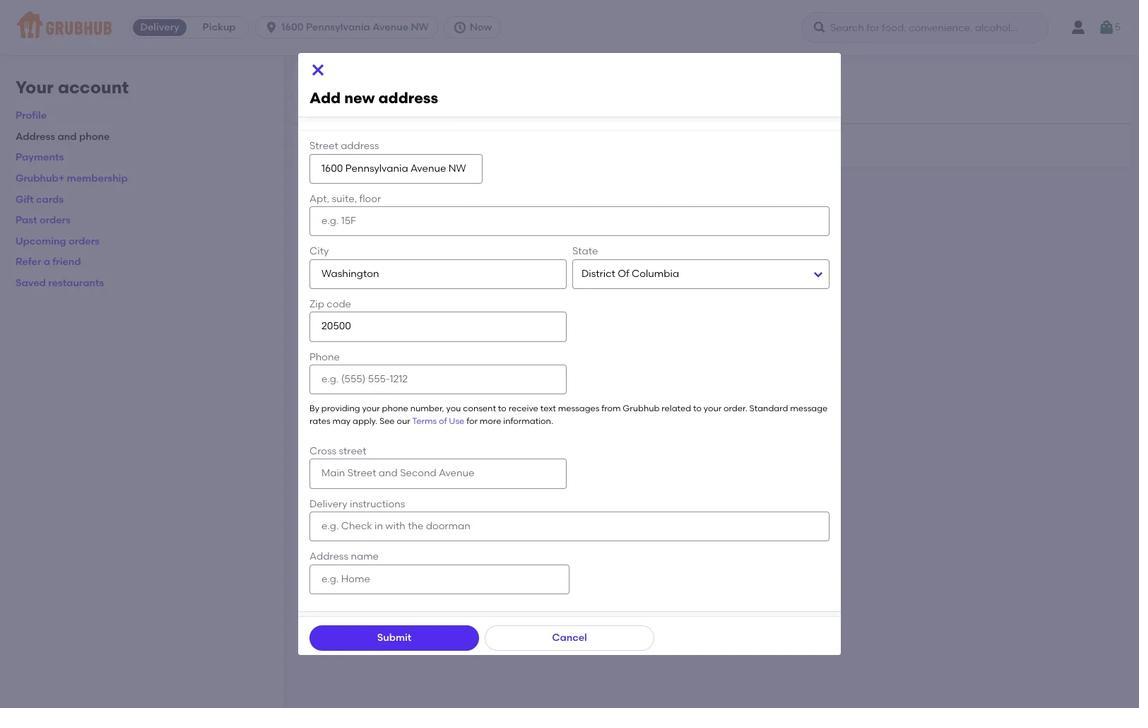 Task type: vqa. For each thing, say whether or not it's contained in the screenshot.
Double Avocado
no



Task type: describe. For each thing, give the bounding box(es) containing it.
messages
[[558, 404, 600, 414]]

past orders link
[[16, 214, 71, 226]]

of
[[439, 416, 447, 426]]

instructions
[[350, 498, 405, 510]]

don't
[[324, 101, 349, 113]]

you
[[305, 101, 322, 113]]

text
[[541, 404, 556, 414]]

street address
[[310, 140, 379, 152]]

phone
[[310, 351, 340, 363]]

payments
[[16, 152, 64, 164]]

by providing your phone number, you consent to receive text messages from grubhub related to your order. standard message rates may apply. see our
[[310, 404, 828, 426]]

1 to from the left
[[498, 404, 507, 414]]

apt,
[[310, 193, 330, 205]]

+ add a new address
[[305, 139, 406, 151]]

see
[[380, 416, 395, 426]]

submit
[[377, 632, 412, 644]]

new inside + add a new address button
[[345, 139, 365, 151]]

grubhub+ membership link
[[16, 172, 128, 185]]

svg image for 5
[[1098, 19, 1115, 36]]

street
[[310, 140, 338, 152]]

account
[[58, 77, 129, 98]]

terms of use link
[[412, 416, 465, 426]]

past
[[16, 214, 37, 226]]

addresses
[[305, 71, 364, 85]]

main navigation navigation
[[0, 0, 1140, 55]]

cards
[[36, 193, 64, 205]]

Apt, suite, floor text field
[[310, 207, 830, 236]]

pennsylvania
[[306, 21, 370, 33]]

Cross street text field
[[310, 459, 567, 489]]

information.
[[503, 416, 553, 426]]

saved
[[397, 101, 426, 113]]

city
[[310, 246, 329, 258]]

order.
[[724, 404, 748, 414]]

Zip code telephone field
[[310, 312, 567, 342]]

address name
[[310, 551, 379, 563]]

by
[[310, 404, 320, 414]]

2 to from the left
[[693, 404, 702, 414]]

address right have
[[379, 89, 438, 107]]

suite,
[[332, 193, 357, 205]]

svg image
[[310, 62, 327, 78]]

refer
[[16, 256, 41, 268]]

cross
[[310, 445, 337, 457]]

gift
[[16, 193, 34, 205]]

number,
[[411, 404, 444, 414]]

gift cards
[[16, 193, 64, 205]]

upcoming orders
[[16, 235, 100, 247]]

apply.
[[353, 416, 378, 426]]

payments link
[[16, 152, 64, 164]]

0 horizontal spatial phone
[[79, 131, 110, 143]]

zip code
[[310, 298, 351, 310]]

0 vertical spatial add
[[310, 89, 341, 107]]

a inside + add a new address button
[[336, 139, 342, 151]]

avenue
[[373, 21, 409, 33]]

more
[[480, 416, 501, 426]]

rates
[[310, 416, 331, 426]]

addresses.
[[428, 101, 480, 113]]

grubhub+ membership
[[16, 172, 128, 185]]

delivery for delivery instructions
[[310, 498, 348, 510]]

now
[[470, 21, 492, 33]]

cross street
[[310, 445, 367, 457]]

you
[[446, 404, 461, 414]]

1600 pennsylvania avenue nw
[[281, 21, 429, 33]]

have
[[351, 101, 375, 113]]

5 button
[[1098, 15, 1121, 40]]

nw
[[411, 21, 429, 33]]

5
[[1115, 21, 1121, 33]]

submit button
[[310, 625, 479, 651]]

receive
[[509, 404, 539, 414]]

use
[[449, 416, 465, 426]]

for
[[467, 416, 478, 426]]

address for address and phone
[[16, 131, 55, 143]]

Address name text field
[[310, 564, 570, 594]]

consent
[[463, 404, 496, 414]]

cancel
[[552, 632, 587, 644]]

svg image for 1600 pennsylvania avenue nw
[[264, 21, 279, 35]]

refer a friend link
[[16, 256, 81, 268]]

Street address text field
[[310, 154, 483, 184]]



Task type: locate. For each thing, give the bounding box(es) containing it.
0 horizontal spatial address
[[16, 131, 55, 143]]

+
[[305, 139, 311, 151]]

a right +
[[336, 139, 342, 151]]

1 horizontal spatial delivery
[[310, 498, 348, 510]]

1 horizontal spatial address
[[310, 551, 349, 563]]

membership
[[67, 172, 128, 185]]

cancel button
[[485, 625, 655, 651]]

1 horizontal spatial your
[[704, 404, 722, 414]]

svg image inside '1600 pennsylvania avenue nw' button
[[264, 21, 279, 35]]

Phone telephone field
[[310, 365, 567, 395]]

to up more
[[498, 404, 507, 414]]

delivery inside delivery button
[[140, 21, 179, 33]]

your
[[362, 404, 380, 414], [704, 404, 722, 414]]

delivery instructions
[[310, 498, 405, 510]]

1 vertical spatial a
[[44, 256, 50, 268]]

0 horizontal spatial your
[[362, 404, 380, 414]]

friend
[[53, 256, 81, 268]]

saved
[[16, 277, 46, 289]]

address down profile
[[16, 131, 55, 143]]

orders for past orders
[[40, 214, 71, 226]]

profile link
[[16, 110, 47, 122]]

1600 pennsylvania avenue nw button
[[255, 16, 444, 39]]

orders up upcoming orders link
[[40, 214, 71, 226]]

pickup button
[[190, 16, 249, 39]]

and
[[58, 131, 77, 143]]

phone
[[79, 131, 110, 143], [382, 404, 408, 414]]

2 your from the left
[[704, 404, 722, 414]]

related
[[662, 404, 691, 414]]

delivery left pickup
[[140, 21, 179, 33]]

add inside button
[[313, 139, 333, 151]]

restaurants
[[48, 277, 104, 289]]

Delivery instructions text field
[[310, 512, 830, 542]]

svg image inside now button
[[453, 21, 467, 35]]

upcoming orders link
[[16, 235, 100, 247]]

svg image inside 5 button
[[1098, 19, 1115, 36]]

address and phone
[[16, 131, 110, 143]]

your account
[[16, 77, 129, 98]]

1 vertical spatial address
[[310, 551, 349, 563]]

profile
[[16, 110, 47, 122]]

address left name
[[310, 551, 349, 563]]

to
[[498, 404, 507, 414], [693, 404, 702, 414]]

phone right and
[[79, 131, 110, 143]]

may
[[333, 416, 351, 426]]

1 vertical spatial delivery
[[310, 498, 348, 510]]

1 your from the left
[[362, 404, 380, 414]]

1 vertical spatial new
[[345, 139, 365, 151]]

name
[[351, 551, 379, 563]]

delivery left instructions
[[310, 498, 348, 510]]

address right street on the top left of page
[[341, 140, 379, 152]]

address inside button
[[367, 139, 406, 151]]

orders for upcoming orders
[[69, 235, 100, 247]]

1 new from the top
[[344, 89, 375, 107]]

delivery button
[[130, 16, 190, 39]]

svg image for now
[[453, 21, 467, 35]]

phone inside by providing your phone number, you consent to receive text messages from grubhub related to your order. standard message rates may apply. see our
[[382, 404, 408, 414]]

0 vertical spatial delivery
[[140, 21, 179, 33]]

svg image
[[1098, 19, 1115, 36], [264, 21, 279, 35], [453, 21, 467, 35], [813, 21, 827, 35]]

0 vertical spatial a
[[336, 139, 342, 151]]

1 horizontal spatial a
[[336, 139, 342, 151]]

pickup
[[203, 21, 236, 33]]

add down addresses
[[310, 89, 341, 107]]

floor
[[360, 193, 381, 205]]

from
[[602, 404, 621, 414]]

grubhub+
[[16, 172, 64, 185]]

apt, suite, floor
[[310, 193, 381, 205]]

add right +
[[313, 139, 333, 151]]

add
[[310, 89, 341, 107], [313, 139, 333, 151]]

terms of use for more information.
[[412, 416, 553, 426]]

address
[[16, 131, 55, 143], [310, 551, 349, 563]]

0 vertical spatial address
[[16, 131, 55, 143]]

0 horizontal spatial delivery
[[140, 21, 179, 33]]

delivery
[[140, 21, 179, 33], [310, 498, 348, 510]]

1 vertical spatial add
[[313, 139, 333, 151]]

add new address
[[310, 89, 438, 107]]

to right the related
[[693, 404, 702, 414]]

standard
[[750, 404, 788, 414]]

phone up see
[[382, 404, 408, 414]]

address for address name
[[310, 551, 349, 563]]

City text field
[[310, 259, 567, 289]]

saved restaurants link
[[16, 277, 104, 289]]

0 horizontal spatial to
[[498, 404, 507, 414]]

refer a friend
[[16, 256, 81, 268]]

address
[[379, 89, 438, 107], [367, 139, 406, 151], [341, 140, 379, 152]]

past orders
[[16, 214, 71, 226]]

our
[[397, 416, 410, 426]]

upcoming
[[16, 235, 66, 247]]

0 vertical spatial orders
[[40, 214, 71, 226]]

delivery for delivery
[[140, 21, 179, 33]]

you don't have any saved addresses.
[[305, 101, 480, 113]]

0 horizontal spatial a
[[44, 256, 50, 268]]

gift cards link
[[16, 193, 64, 205]]

grubhub
[[623, 404, 660, 414]]

terms
[[412, 416, 437, 426]]

state
[[573, 246, 598, 258]]

any
[[377, 101, 395, 113]]

1 vertical spatial orders
[[69, 235, 100, 247]]

1 vertical spatial phone
[[382, 404, 408, 414]]

a
[[336, 139, 342, 151], [44, 256, 50, 268]]

address up street address text box
[[367, 139, 406, 151]]

new right street on the top left of page
[[345, 139, 365, 151]]

1 horizontal spatial phone
[[382, 404, 408, 414]]

saved restaurants
[[16, 277, 104, 289]]

providing
[[322, 404, 360, 414]]

new
[[344, 89, 375, 107], [345, 139, 365, 151]]

your left order.
[[704, 404, 722, 414]]

a right 'refer'
[[44, 256, 50, 268]]

zip
[[310, 298, 324, 310]]

address and phone link
[[16, 131, 110, 143]]

code
[[327, 298, 351, 310]]

0 vertical spatial phone
[[79, 131, 110, 143]]

street
[[339, 445, 367, 457]]

1 horizontal spatial to
[[693, 404, 702, 414]]

your up apply. at the left of the page
[[362, 404, 380, 414]]

2 new from the top
[[345, 139, 365, 151]]

new left the 'any'
[[344, 89, 375, 107]]

0 vertical spatial new
[[344, 89, 375, 107]]

+ add a new address button
[[305, 133, 406, 158]]

orders up friend
[[69, 235, 100, 247]]

message
[[791, 404, 828, 414]]



